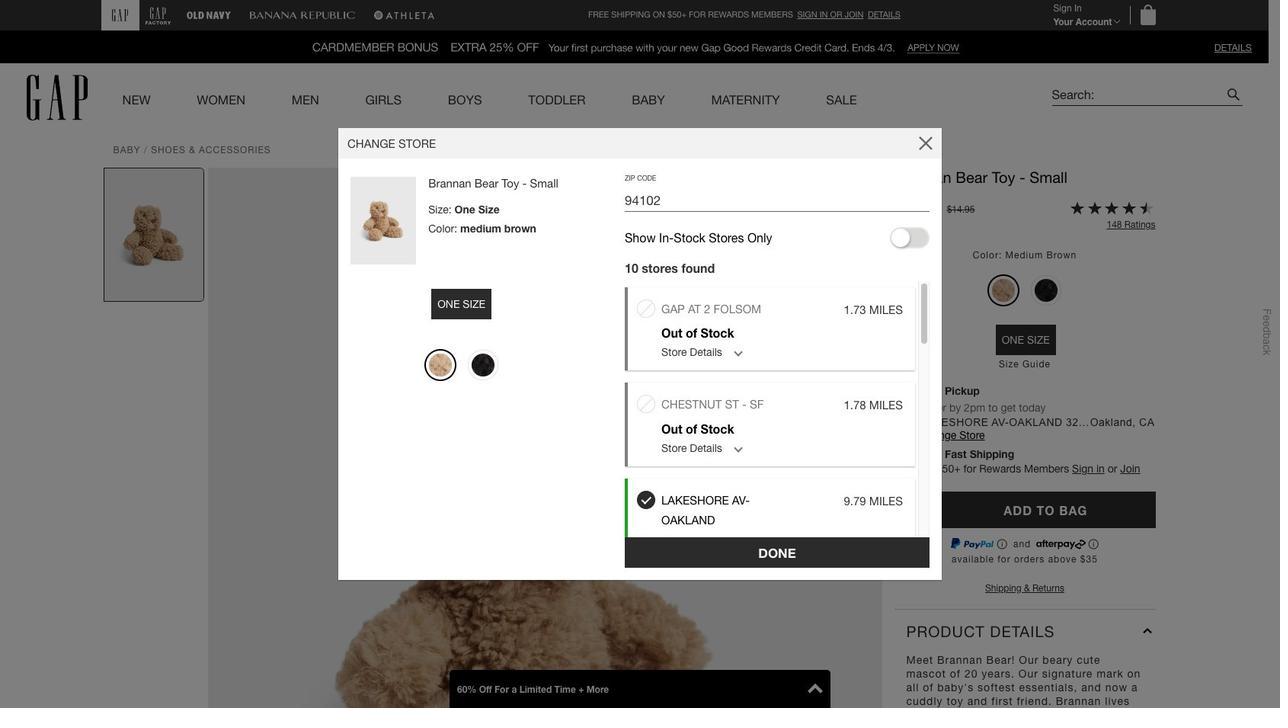 Task type: describe. For each thing, give the bounding box(es) containing it.
search zip code to find store availability. stores will populate after a valid 5 digit code is entered element
[[625, 174, 930, 212]]

current selected color is medium brown element
[[973, 250, 1006, 261]]

was $14.95 element
[[947, 205, 975, 215]]

0 items in your shopping bag image
[[1141, 5, 1156, 25]]

1.73 miles element
[[844, 300, 903, 321]]

show in-stock stores only off switch
[[890, 227, 930, 248]]

medium brown image
[[351, 177, 416, 265]]



Task type: locate. For each thing, give the bounding box(es) containing it.
show in-stock stores only off image
[[890, 227, 930, 248]]

1.78 miles element
[[844, 395, 903, 416]]

9.79 miles element
[[844, 490, 903, 512]]

search image
[[1227, 88, 1240, 100]]

select a fulfillment method. option group
[[894, 384, 1156, 477]]

group
[[425, 348, 498, 382]]

None search field
[[1037, 76, 1243, 120]]

None text field
[[625, 189, 930, 212]]

dialog
[[338, 128, 942, 582]]



Task type: vqa. For each thing, say whether or not it's contained in the screenshot.
group
yes



